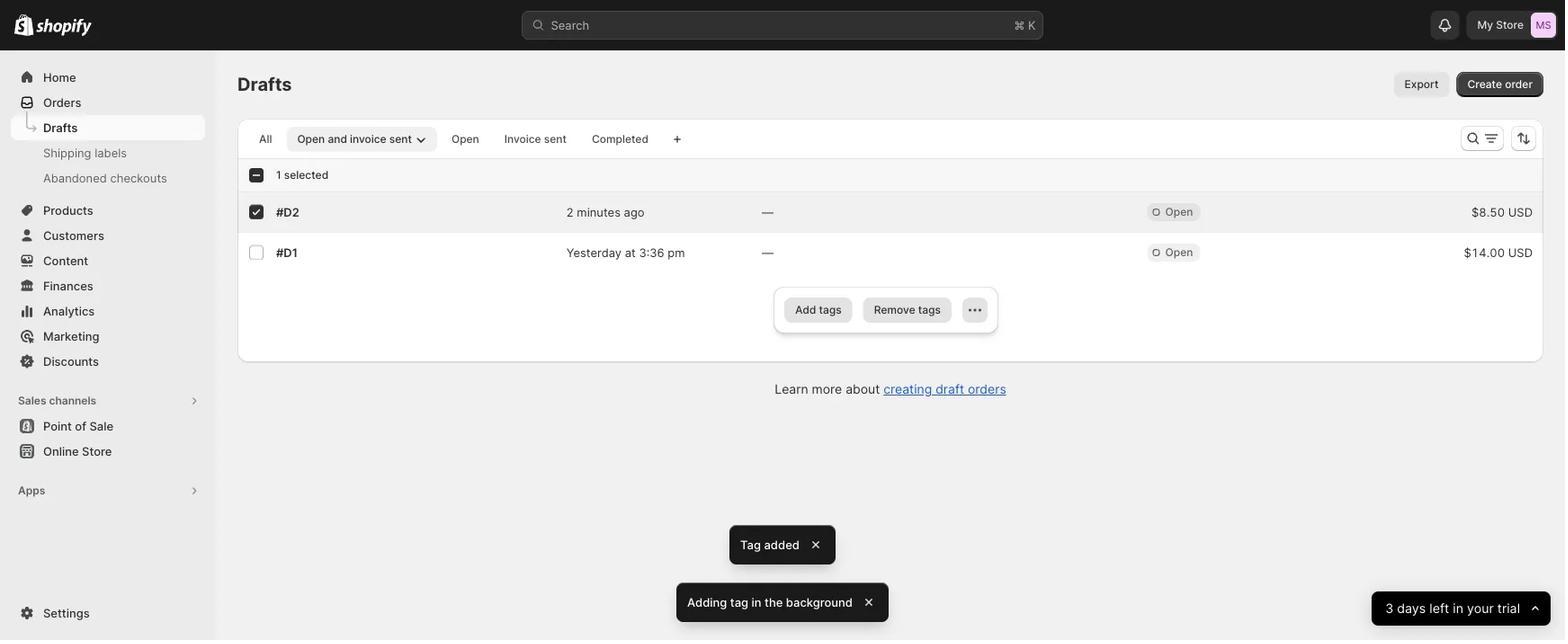 Task type: locate. For each thing, give the bounding box(es) containing it.
sales channels button
[[11, 389, 205, 414]]

tags right remove
[[918, 304, 941, 317]]

1 vertical spatial store
[[82, 444, 112, 458]]

#d2 link
[[276, 205, 299, 219]]

tag added
[[740, 538, 800, 552]]

2 sent from the left
[[544, 133, 567, 146]]

2 tags from the left
[[918, 304, 941, 317]]

0 vertical spatial store
[[1496, 18, 1524, 31]]

— for 3:36 pm
[[762, 246, 774, 260]]

tags
[[819, 304, 842, 317], [918, 304, 941, 317]]

analytics
[[43, 304, 95, 318]]

1 horizontal spatial tags
[[918, 304, 941, 317]]

1 vertical spatial —
[[762, 246, 774, 260]]

0 horizontal spatial tags
[[819, 304, 842, 317]]

#d2
[[276, 205, 299, 219]]

tags right add
[[819, 304, 842, 317]]

more
[[812, 382, 842, 397]]

1 horizontal spatial sent
[[544, 133, 567, 146]]

1 usd from the top
[[1508, 205, 1533, 219]]

tab list
[[245, 126, 663, 152]]

3
[[1385, 601, 1393, 617]]

sent right invoice
[[544, 133, 567, 146]]

sent
[[389, 133, 412, 146], [544, 133, 567, 146]]

customers
[[43, 228, 104, 242]]

learn
[[775, 382, 808, 397]]

creating
[[884, 382, 932, 397]]

open inside open and invoice sent dropdown button
[[297, 133, 325, 146]]

in right left
[[1453, 601, 1463, 617]]

drafts
[[237, 73, 292, 95], [43, 121, 78, 134]]

0 horizontal spatial store
[[82, 444, 112, 458]]

1 vertical spatial drafts
[[43, 121, 78, 134]]

0 horizontal spatial sent
[[389, 133, 412, 146]]

sale
[[89, 419, 113, 433]]

orders link
[[11, 90, 205, 115]]

invoice sent link
[[494, 127, 577, 152]]

1 selected
[[276, 169, 328, 182]]

point
[[43, 419, 72, 433]]

export
[[1405, 78, 1439, 91]]

background
[[786, 596, 853, 609]]

analytics link
[[11, 299, 205, 324]]

1 — from the top
[[762, 205, 774, 219]]

usd right $14.00
[[1508, 246, 1533, 260]]

tags inside remove tags button
[[918, 304, 941, 317]]

orders
[[43, 95, 81, 109]]

1 horizontal spatial in
[[1453, 601, 1463, 617]]

invoice
[[350, 133, 387, 146]]

sent right the invoice
[[389, 133, 412, 146]]

completed link
[[581, 127, 659, 152]]

0 vertical spatial drafts
[[237, 73, 292, 95]]

k
[[1028, 18, 1036, 32]]

content link
[[11, 248, 205, 273]]

#d1
[[276, 246, 298, 260]]

1 horizontal spatial store
[[1496, 18, 1524, 31]]

added
[[764, 538, 800, 552]]

0 vertical spatial —
[[762, 205, 774, 219]]

1 vertical spatial usd
[[1508, 246, 1533, 260]]

point of sale link
[[11, 414, 205, 439]]

discounts link
[[11, 349, 205, 374]]

0 horizontal spatial in
[[752, 596, 762, 609]]

drafts link
[[11, 115, 205, 140]]

—
[[762, 205, 774, 219], [762, 246, 774, 260]]

checkouts
[[110, 171, 167, 185]]

marketing
[[43, 329, 99, 343]]

$14.00 usd
[[1464, 246, 1533, 260]]

online store
[[43, 444, 112, 458]]

tags inside add tags "button"
[[819, 304, 842, 317]]

open
[[297, 133, 325, 146], [452, 133, 479, 146], [1165, 206, 1193, 219], [1165, 246, 1193, 259]]

open and invoice sent button
[[286, 127, 437, 152]]

at
[[625, 246, 636, 260]]

about
[[846, 382, 880, 397]]

store inside button
[[82, 444, 112, 458]]

in inside dropdown button
[[1453, 601, 1463, 617]]

export button
[[1394, 72, 1450, 97]]

content
[[43, 254, 88, 268]]

2 usd from the top
[[1508, 246, 1533, 260]]

settings link
[[11, 601, 205, 626]]

sales channels
[[18, 394, 96, 408]]

1 sent from the left
[[389, 133, 412, 146]]

open link
[[441, 127, 490, 152]]

drafts down orders
[[43, 121, 78, 134]]

shopify image
[[36, 18, 92, 36]]

store right the my
[[1496, 18, 1524, 31]]

usd
[[1508, 205, 1533, 219], [1508, 246, 1533, 260]]

$8.50
[[1472, 205, 1505, 219]]

products link
[[11, 198, 205, 223]]

2 — from the top
[[762, 246, 774, 260]]

in right tag
[[752, 596, 762, 609]]

shipping labels link
[[11, 140, 205, 166]]

sales
[[18, 394, 46, 408]]

ago
[[624, 205, 645, 219]]

in
[[752, 596, 762, 609], [1453, 601, 1463, 617]]

usd right $8.50
[[1508, 205, 1533, 219]]

store down sale at bottom left
[[82, 444, 112, 458]]

orders
[[968, 382, 1006, 397]]

my store
[[1478, 18, 1524, 31]]

labels
[[95, 146, 127, 160]]

yesterday
[[567, 246, 622, 260]]

1 tags from the left
[[819, 304, 842, 317]]

$8.50 usd
[[1472, 205, 1533, 219]]

shipping
[[43, 146, 91, 160]]

2
[[567, 205, 574, 219]]

3 days left in your trial button
[[1372, 592, 1551, 626]]

0 vertical spatial usd
[[1508, 205, 1533, 219]]

$14.00
[[1464, 246, 1505, 260]]

drafts up all
[[237, 73, 292, 95]]

shopify image
[[14, 14, 34, 36]]

invoice
[[504, 133, 541, 146]]

remove tags button
[[863, 298, 952, 323]]

products
[[43, 203, 93, 217]]

customers link
[[11, 223, 205, 248]]



Task type: vqa. For each thing, say whether or not it's contained in the screenshot.
Online Store icon
no



Task type: describe. For each thing, give the bounding box(es) containing it.
all link
[[248, 127, 283, 152]]

sent inside dropdown button
[[389, 133, 412, 146]]

tags for remove tags
[[918, 304, 941, 317]]

⌘
[[1014, 18, 1025, 32]]

open and invoice sent
[[297, 133, 412, 146]]

your
[[1467, 601, 1494, 617]]

home
[[43, 70, 76, 84]]

minutes
[[577, 205, 621, 219]]

channels
[[49, 394, 96, 408]]

3 days left in your trial
[[1385, 601, 1520, 617]]

tags for add tags
[[819, 304, 842, 317]]

draft
[[936, 382, 964, 397]]

adding
[[687, 596, 727, 609]]

⌘ k
[[1014, 18, 1036, 32]]

home link
[[11, 65, 205, 90]]

marketing link
[[11, 324, 205, 349]]

selected
[[284, 169, 328, 182]]

0 horizontal spatial drafts
[[43, 121, 78, 134]]

remove
[[874, 304, 915, 317]]

my
[[1478, 18, 1493, 31]]

add tags
[[795, 304, 842, 317]]

tab list containing all
[[245, 126, 663, 152]]

usd for $14.00 usd
[[1508, 246, 1533, 260]]

search
[[551, 18, 589, 32]]

shipping labels
[[43, 146, 127, 160]]

adding tag in the background
[[687, 596, 853, 609]]

left
[[1429, 601, 1449, 617]]

all
[[259, 133, 272, 146]]

create order link
[[1457, 72, 1544, 97]]

finances
[[43, 279, 93, 293]]

discounts
[[43, 354, 99, 368]]

invoice sent
[[504, 133, 567, 146]]

abandoned checkouts
[[43, 171, 167, 185]]

settings
[[43, 606, 90, 620]]

apps button
[[11, 479, 205, 504]]

and
[[328, 133, 347, 146]]

usd for $8.50 usd
[[1508, 205, 1533, 219]]

1 horizontal spatial drafts
[[237, 73, 292, 95]]

3:36 pm
[[639, 246, 685, 260]]

creating draft orders link
[[884, 382, 1006, 397]]

order
[[1505, 78, 1533, 91]]

remove tags
[[874, 304, 941, 317]]

finances link
[[11, 273, 205, 299]]

online store button
[[0, 439, 216, 464]]

store for my store
[[1496, 18, 1524, 31]]

tag
[[730, 596, 749, 609]]

point of sale
[[43, 419, 113, 433]]

store for online store
[[82, 444, 112, 458]]

1
[[276, 169, 281, 182]]

the
[[765, 596, 783, 609]]

online
[[43, 444, 79, 458]]

create
[[1468, 78, 1502, 91]]

2 minutes ago
[[567, 205, 645, 219]]

apps
[[18, 484, 45, 497]]

trial
[[1497, 601, 1520, 617]]

add tags button
[[784, 298, 853, 323]]

learn more about creating draft orders
[[775, 382, 1006, 397]]

abandoned checkouts link
[[11, 166, 205, 191]]

abandoned
[[43, 171, 107, 185]]

point of sale button
[[0, 414, 216, 439]]

add
[[795, 304, 816, 317]]

my store image
[[1531, 13, 1556, 38]]

open inside open link
[[452, 133, 479, 146]]

days
[[1397, 601, 1426, 617]]

completed
[[592, 133, 649, 146]]

— for ago
[[762, 205, 774, 219]]

#d1 link
[[276, 246, 298, 260]]



